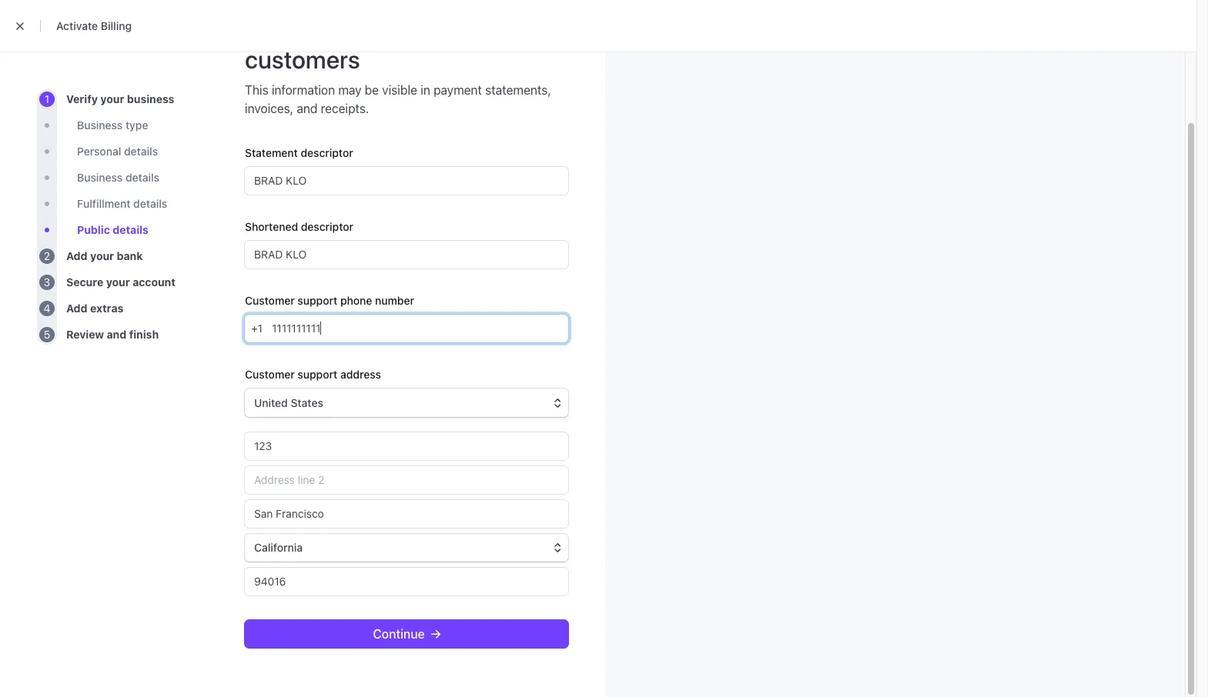 Task type: vqa. For each thing, say whether or not it's contained in the screenshot.
the with
no



Task type: describe. For each thing, give the bounding box(es) containing it.
business for business details
[[77, 171, 123, 184]]

united
[[254, 397, 288, 410]]

details for personal details
[[124, 145, 158, 158]]

public details link
[[77, 223, 148, 238]]

customer support address
[[245, 368, 381, 381]]

in
[[421, 83, 430, 97]]

5
[[44, 328, 50, 341]]

Business text field
[[245, 241, 568, 269]]

Address line 2 text field
[[245, 467, 568, 494]]

business details
[[77, 171, 159, 184]]

account
[[133, 276, 175, 289]]

united states
[[254, 397, 323, 410]]

activate
[[56, 19, 98, 32]]

details for business details
[[125, 171, 159, 184]]

review and finish
[[66, 328, 159, 341]]

business details link
[[77, 170, 159, 186]]

City text field
[[245, 500, 568, 528]]

+ 1
[[251, 322, 263, 335]]

payment
[[433, 83, 482, 97]]

verify your business
[[66, 92, 174, 105]]

fulfillment details
[[77, 197, 167, 210]]

fulfillment details link
[[77, 196, 167, 212]]

business
[[127, 92, 174, 105]]

statement descriptor
[[245, 146, 353, 159]]

this
[[245, 83, 268, 97]]

secure your account
[[66, 276, 175, 289]]

descriptor for shortened descriptor
[[301, 220, 353, 233]]

+
[[251, 322, 258, 335]]

type
[[125, 119, 148, 132]]

this information may be visible in payment statements, invoices, and receipts.
[[245, 83, 551, 115]]

business type
[[77, 119, 148, 132]]

add for add public details for customers
[[245, 14, 290, 43]]

customer for +
[[245, 294, 295, 307]]

your for secure
[[106, 276, 130, 289]]

bank
[[117, 249, 143, 263]]

shortened descriptor
[[245, 220, 353, 233]]

extras
[[90, 302, 123, 315]]

public
[[77, 223, 110, 236]]

shortened
[[245, 220, 298, 233]]

review and finish link
[[66, 327, 159, 343]]

verify
[[66, 92, 98, 105]]

support for address
[[298, 368, 337, 381]]

personal
[[77, 145, 121, 158]]

public details
[[77, 223, 148, 236]]

continue
[[373, 627, 425, 641]]

add your bank link
[[66, 249, 143, 264]]

1 vertical spatial 1
[[258, 322, 263, 335]]

states
[[291, 397, 323, 410]]

and inside this information may be visible in payment statements, invoices, and receipts.
[[297, 102, 318, 115]]

personal details link
[[77, 144, 158, 159]]

Statement descriptor text field
[[245, 167, 568, 195]]

0 horizontal spatial 1
[[45, 92, 49, 105]]

customer for united states
[[245, 368, 295, 381]]

number
[[375, 294, 414, 307]]

add extras
[[66, 302, 123, 315]]

your for verify
[[100, 92, 124, 105]]

statement
[[245, 146, 298, 159]]

business for business type
[[77, 119, 123, 132]]

secure
[[66, 276, 103, 289]]



Task type: locate. For each thing, give the bounding box(es) containing it.
0 horizontal spatial and
[[107, 328, 126, 341]]

svg image
[[431, 630, 440, 639]]

1 business from the top
[[77, 119, 123, 132]]

support up states
[[298, 368, 337, 381]]

add for add extras
[[66, 302, 87, 315]]

details inside business details link
[[125, 171, 159, 184]]

receipts.
[[321, 102, 369, 115]]

1 vertical spatial and
[[107, 328, 126, 341]]

1 customer from the top
[[245, 294, 295, 307]]

2 descriptor from the top
[[301, 220, 353, 233]]

customer up the united
[[245, 368, 295, 381]]

add public details for customers
[[245, 14, 474, 74]]

0 vertical spatial support
[[298, 294, 337, 307]]

3
[[44, 276, 50, 289]]

add up secure
[[66, 249, 87, 263]]

support for phone
[[298, 294, 337, 307]]

details
[[367, 14, 439, 43], [124, 145, 158, 158], [125, 171, 159, 184], [133, 197, 167, 210], [113, 223, 148, 236]]

verify your business link
[[66, 92, 174, 107]]

1 support from the top
[[298, 294, 337, 307]]

1 left verify
[[45, 92, 49, 105]]

your down public
[[90, 249, 114, 263]]

address
[[340, 368, 381, 381]]

phone
[[340, 294, 372, 307]]

2 vertical spatial add
[[66, 302, 87, 315]]

descriptor for statement descriptor
[[301, 146, 353, 159]]

statements,
[[485, 83, 551, 97]]

information
[[272, 83, 335, 97]]

fulfillment
[[77, 197, 131, 210]]

details down 'type'
[[124, 145, 158, 158]]

2
[[44, 249, 50, 263]]

customer support phone number
[[245, 294, 414, 307]]

business
[[77, 119, 123, 132], [77, 171, 123, 184]]

your for add
[[90, 249, 114, 263]]

add your bank
[[66, 249, 143, 263]]

2 vertical spatial your
[[106, 276, 130, 289]]

details up fulfillment details
[[125, 171, 159, 184]]

your up extras
[[106, 276, 130, 289]]

personal details
[[77, 145, 158, 158]]

and
[[297, 102, 318, 115], [107, 328, 126, 341]]

0 vertical spatial and
[[297, 102, 318, 115]]

1 vertical spatial your
[[90, 249, 114, 263]]

1 descriptor from the top
[[301, 146, 353, 159]]

activate billing
[[56, 19, 132, 32]]

add inside add public details for customers
[[245, 14, 290, 43]]

may
[[338, 83, 361, 97]]

united states button
[[245, 389, 568, 417]]

customers
[[245, 45, 360, 74]]

support left phone
[[298, 294, 337, 307]]

2 support from the top
[[298, 368, 337, 381]]

customer up + 1
[[245, 294, 295, 307]]

0 vertical spatial descriptor
[[301, 146, 353, 159]]

support
[[298, 294, 337, 307], [298, 368, 337, 381]]

Customer support phone number telephone field
[[263, 315, 568, 343]]

visible
[[382, 83, 417, 97]]

details inside fulfillment details link
[[133, 197, 167, 210]]

continue button
[[245, 621, 568, 648]]

0 vertical spatial your
[[100, 92, 124, 105]]

descriptor right shortened
[[301, 220, 353, 233]]

0 vertical spatial business
[[77, 119, 123, 132]]

business inside 'link'
[[77, 119, 123, 132]]

details up bank
[[113, 223, 148, 236]]

details inside public details 'link'
[[113, 223, 148, 236]]

add
[[245, 14, 290, 43], [66, 249, 87, 263], [66, 302, 87, 315]]

descriptor down the receipts.
[[301, 146, 353, 159]]

for
[[445, 14, 474, 43]]

add down secure
[[66, 302, 87, 315]]

1 vertical spatial business
[[77, 171, 123, 184]]

1
[[45, 92, 49, 105], [258, 322, 263, 335]]

add extras link
[[66, 301, 123, 316]]

1 vertical spatial support
[[298, 368, 337, 381]]

add for add your bank
[[66, 249, 87, 263]]

business down "personal"
[[77, 171, 123, 184]]

and down the information
[[297, 102, 318, 115]]

1 vertical spatial descriptor
[[301, 220, 353, 233]]

0 vertical spatial add
[[245, 14, 290, 43]]

public
[[295, 14, 362, 43]]

secure your account link
[[66, 275, 175, 290]]

details inside personal details link
[[124, 145, 158, 158]]

be
[[365, 83, 379, 97]]

1 vertical spatial customer
[[245, 368, 295, 381]]

0 vertical spatial 1
[[45, 92, 49, 105]]

invoices,
[[245, 102, 293, 115]]

descriptor
[[301, 146, 353, 159], [301, 220, 353, 233]]

2 customer from the top
[[245, 368, 295, 381]]

0 vertical spatial customer
[[245, 294, 295, 307]]

finish
[[129, 328, 159, 341]]

ZIP text field
[[245, 568, 568, 596]]

business type link
[[77, 118, 148, 133]]

details for fulfillment details
[[133, 197, 167, 210]]

details left for
[[367, 14, 439, 43]]

details down business details link
[[133, 197, 167, 210]]

billing
[[101, 19, 132, 32]]

and left finish
[[107, 328, 126, 341]]

your up business type
[[100, 92, 124, 105]]

your
[[100, 92, 124, 105], [90, 249, 114, 263], [106, 276, 130, 289]]

1 horizontal spatial 1
[[258, 322, 263, 335]]

1 up customer support address
[[258, 322, 263, 335]]

details for public details
[[113, 223, 148, 236]]

1 horizontal spatial and
[[297, 102, 318, 115]]

4
[[44, 302, 50, 315]]

business up "personal"
[[77, 119, 123, 132]]

customer
[[245, 294, 295, 307], [245, 368, 295, 381]]

details inside add public details for customers
[[367, 14, 439, 43]]

1 vertical spatial add
[[66, 249, 87, 263]]

review
[[66, 328, 104, 341]]

Address line 1 text field
[[245, 433, 568, 460]]

2 business from the top
[[77, 171, 123, 184]]

add up customers
[[245, 14, 290, 43]]



